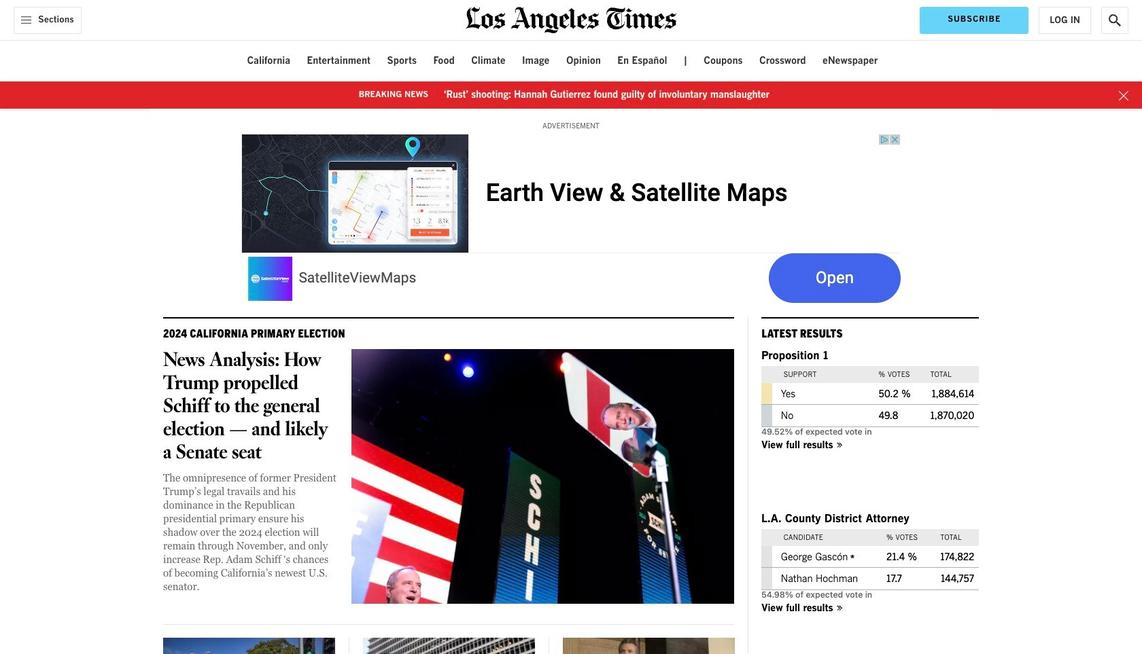 Task type: locate. For each thing, give the bounding box(es) containing it.
los angeles, ca - march 05: adam schiff speaks to the crowd during his election night party, replacing the seat left vacated by sen. dianne feinstein, in the avalon on tuesday, march 5, 2024 in los angeles, ca. (wally skalij / los angeles times) image
[[352, 349, 734, 605]]

cyclist in new bike lane. move culver city is a new initiative that reconfigures pedestrian, traffic, bus, and bicycle lanes in downtown culver city to reduce congestion and emissions. los angeles, california, usa. (photo by: citizen of the planet/ucg/universal images group via getty images) image
[[163, 638, 335, 655]]

los angeles, ca - march 05: los angeles county district attorney george gascon meets with media in grand park on tuesday, march 5, 2024 in los angeles, ca. (myung chun / los angeles times) image
[[363, 638, 535, 655]]

close banner image
[[1119, 91, 1129, 101]]



Task type: vqa. For each thing, say whether or not it's contained in the screenshot.
"LOS ANGELES, CA - MARCH 05: LOS ANGELES COUNTY DISTRICT ATTORNEY GEORGE GASCON MEETS WITH MEDIA IN GRAND PARK ON TUESDAY, MARCH 5, 2024 IN LOS ANGELES, CA. (MYUNG CHUN / LOS ANGELES TIMES)" 'IMAGE'
yes



Task type: describe. For each thing, give the bounding box(es) containing it.
advertisement element
[[241, 134, 901, 304]]

los angeles, ca - january 03: gov. gavin newsom expressed shock that the largest mental health institution is the county jail. newsom kicked off his campaign for proposition 1 at los angeles general medical center in los angeles, ca on wednesday, jan. 3, 2024. the proposition is the only statewide initiative on the march 5 primary ballot and asks voters to approve bonds to fund more treatment for mental illness and drug addiction. the initiative is a component of his efforts to tackle homelessness in the state. (myung j. chun / los angeles times) image
[[563, 638, 735, 655]]

home page image
[[466, 7, 676, 33]]



